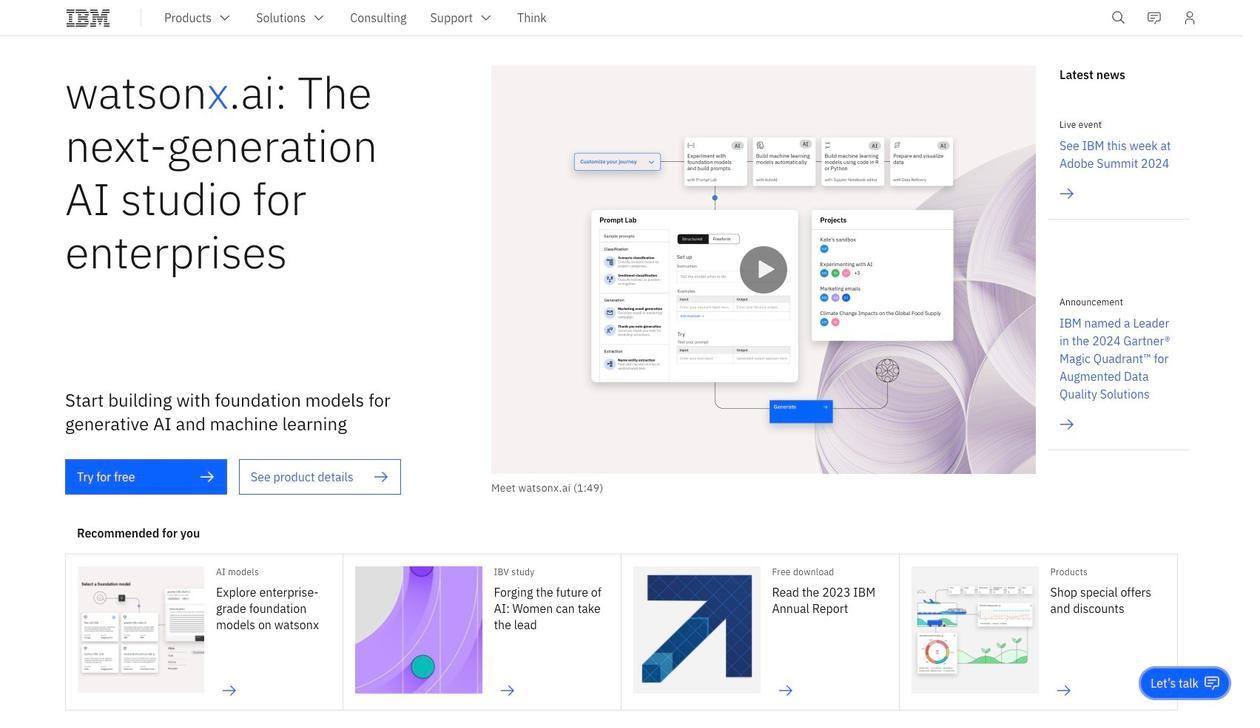 Task type: locate. For each thing, give the bounding box(es) containing it.
let's talk element
[[1151, 676, 1199, 692]]



